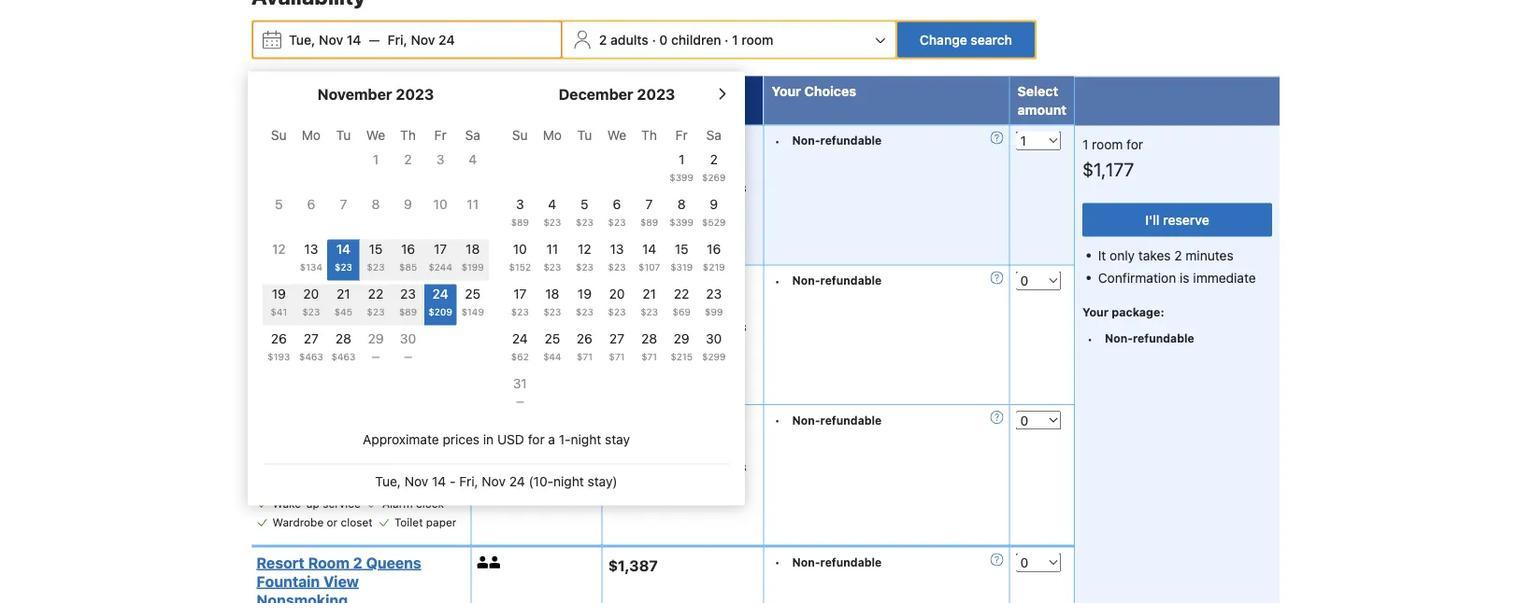 Task type: vqa. For each thing, say whether or not it's contained in the screenshot.


Task type: describe. For each thing, give the bounding box(es) containing it.
10 for 10 $152
[[513, 242, 527, 257]]

roller
[[294, 151, 336, 169]]

us$ for $1,477
[[728, 323, 747, 334]]

free toiletries
[[273, 349, 345, 362]]

2 left 3 option
[[404, 152, 412, 168]]

occupancy image down $199
[[477, 275, 489, 287]]

(10-
[[529, 475, 554, 490]]

$23 for 4 december 2023 "option"
[[544, 218, 561, 229]]

november 2023
[[318, 86, 434, 103]]

15 $319
[[670, 242, 693, 274]]

resort room 2 queens fountain view nonsmoking
[[257, 555, 421, 604]]

us$ for $1,777
[[728, 463, 747, 474]]

30 November 2023 checkbox
[[392, 330, 424, 371]]

23 for 23 $89
[[400, 287, 416, 302]]

nov up november 2023 in the left top of the page
[[411, 32, 435, 48]]

26 for 26 $71
[[577, 332, 593, 347]]

toiletries
[[299, 349, 345, 362]]

$23 for the 14 november 2023 option
[[335, 263, 352, 274]]

wardrobe
[[273, 517, 324, 530]]

39.95 for $1,477
[[613, 342, 640, 353]]

13 $134
[[300, 242, 322, 274]]

$44
[[543, 353, 562, 363]]

flat-
[[277, 313, 302, 326]]

nov up type
[[319, 32, 343, 48]]

20 $23 for the '20 december 2023' checkbox
[[608, 287, 626, 319]]

7 for 7
[[340, 197, 347, 212]]

14 left -
[[432, 475, 446, 490]]

toilet
[[394, 517, 423, 530]]

21 for 21 $45
[[337, 287, 350, 302]]

20 November 2023 checkbox
[[295, 285, 327, 326]]

15 for 15 $319
[[675, 242, 689, 257]]

29 November 2023 checkbox
[[360, 330, 392, 371]]

$215
[[671, 353, 693, 363]]

2 inside resort room 2 queens fountain view nonsmoking
[[353, 555, 363, 573]]

9 $529
[[702, 197, 726, 229]]

up for service/alarm
[[306, 461, 320, 474]]

$23 for '19 december 2023' option
[[576, 308, 594, 319]]

per for $1,477
[[692, 342, 708, 353]]

25 for 25 $149
[[465, 287, 481, 302]]

3 $89
[[511, 197, 529, 229]]

-
[[450, 475, 456, 490]]

7 for 7 $89
[[646, 197, 653, 212]]

13.38 for $1,477
[[664, 323, 689, 334]]

hairdryer
[[335, 442, 384, 455]]

25 December 2023 checkbox
[[536, 330, 569, 371]]

1 39.95 from the top
[[613, 202, 640, 213]]

2 December 2023 checkbox
[[698, 151, 730, 192]]

19 November 2023 checkbox
[[263, 285, 295, 326]]

23 cell
[[392, 282, 424, 326]]

room for resort room 2 queens fountain view nonsmoking
[[308, 555, 350, 573]]

$23 for the 20 november 2023 option
[[302, 308, 320, 319]]

air
[[354, 266, 369, 279]]

23 November 2023 checkbox
[[392, 285, 424, 326]]

excluded: for $1,777
[[613, 463, 661, 474]]

1 % from the top
[[692, 183, 701, 194]]

12 $23
[[576, 242, 594, 274]]

8 for 8
[[372, 197, 380, 212]]

3 December 2023 checkbox
[[504, 196, 536, 237]]

31 —
[[513, 376, 527, 408]]

$149
[[461, 308, 484, 319]]

23 for 23 $99
[[706, 287, 722, 302]]

24 $209
[[429, 287, 452, 319]]

$99
[[705, 308, 723, 319]]

$23 for 12 december 2023 option
[[576, 263, 594, 274]]

13.38 % tax, us$ 39.95 resort fee per night for $1,777
[[613, 463, 747, 493]]

approximate prices in usd for a 1-night stay
[[363, 433, 630, 448]]

number
[[479, 84, 531, 99]]

18 $23
[[544, 287, 561, 319]]

minutes
[[1186, 248, 1234, 264]]

20 for the 20 november 2023 option
[[303, 287, 319, 302]]

21 $23
[[641, 287, 658, 319]]

or
[[327, 517, 338, 530]]

room inside button
[[742, 32, 774, 48]]

$529
[[702, 218, 726, 229]]

18 for 18 $199
[[466, 242, 480, 257]]

$23 for 18 december 2023 option
[[544, 308, 561, 319]]

30 $299
[[702, 332, 726, 363]]

1 fee from the top
[[675, 202, 690, 213]]

1 us$ from the top
[[728, 183, 747, 194]]

7 $89
[[640, 197, 658, 229]]

6 November 2023 checkbox
[[295, 196, 327, 237]]

% for $1,777
[[692, 463, 701, 474]]

$23 for 17 december 2023 option
[[511, 308, 529, 319]]

your choices
[[772, 84, 856, 99]]

package:
[[1112, 306, 1165, 320]]

more details on meals and payment options image for $1,777
[[991, 412, 1004, 425]]

tue, for tue, nov 14 — fri, nov 24
[[289, 32, 316, 48]]

14 December 2023 checkbox
[[633, 240, 666, 282]]

8 $399
[[670, 197, 694, 229]]

26 $71
[[577, 332, 593, 363]]

0
[[660, 32, 668, 48]]

1 13.38 from the top
[[664, 183, 689, 194]]

$71 for 28
[[641, 353, 657, 363]]

occupancy image right 18 november 2023 checkbox
[[489, 275, 501, 287]]

wardrobe or closet
[[273, 517, 373, 530]]

3 for 3 $89
[[516, 197, 524, 212]]

screen
[[302, 313, 337, 326]]

grid for november
[[263, 117, 489, 371]]

$62
[[511, 353, 529, 363]]

17 November 2023 checkbox
[[424, 240, 457, 282]]

paper
[[426, 517, 457, 530]]

25 for 25 $44
[[545, 332, 560, 347]]

2 full beds
[[257, 231, 323, 246]]

19 for 19 $23
[[578, 287, 592, 302]]

bathroom
[[328, 289, 379, 302]]

13 for 13 $23
[[610, 242, 624, 257]]

4 for 4 $23
[[548, 197, 557, 212]]

5 November 2023 checkbox
[[263, 196, 295, 237]]

5 for 5 $23
[[581, 197, 589, 212]]

$463 for 28
[[331, 353, 356, 363]]

14 November 2023 checkbox
[[327, 240, 360, 282]]

27 for 27 $71
[[610, 332, 625, 347]]

room inside 1 room for $1,177
[[1092, 137, 1123, 153]]

only
[[273, 200, 299, 213]]

price for 10 nights
[[624, 84, 742, 99]]

attached
[[277, 289, 325, 302]]

5 $23
[[576, 197, 594, 229]]

25 November 2023 checkbox
[[457, 285, 489, 326]]

sa for december 2023
[[706, 128, 722, 143]]

2023 for december 2023
[[637, 86, 675, 103]]

nov up alarm clock
[[405, 475, 428, 490]]

shower
[[366, 349, 405, 362]]

free
[[273, 349, 296, 362]]

9 for 9
[[404, 197, 412, 212]]

1 December 2023 checkbox
[[666, 151, 698, 192]]

1 13.38 % tax, us$ 39.95 resort fee per night from the top
[[613, 183, 747, 213]]

17 for 17 $23
[[513, 287, 527, 302]]

in
[[483, 433, 494, 448]]

7 November 2023 checkbox
[[327, 196, 360, 237]]

room type
[[260, 84, 332, 99]]

18 cell
[[457, 237, 489, 282]]

$41
[[271, 308, 287, 319]]

resort room 2 queens fountain view nonsmoking link
[[257, 554, 460, 604]]

stay
[[605, 433, 630, 448]]

29 —
[[368, 332, 384, 363]]

$463 for 27
[[299, 353, 323, 363]]

1-
[[559, 433, 571, 448]]

29 for 29 $215
[[674, 332, 690, 347]]

17 for 17 $244
[[434, 242, 447, 257]]

2 horizontal spatial 10
[[682, 84, 698, 99]]

4 December 2023 checkbox
[[536, 196, 569, 237]]

30 —
[[400, 332, 416, 363]]

air conditioning
[[354, 266, 438, 279]]

26 $193
[[268, 332, 290, 363]]

$69
[[673, 308, 691, 319]]

19 $23
[[576, 287, 594, 319]]

change search button
[[897, 23, 1035, 58]]

20 for the '20 december 2023' checkbox
[[609, 287, 625, 302]]

wake-up service/alarm clock
[[273, 461, 425, 474]]

24 November 2023 checkbox
[[424, 285, 457, 326]]

13 for 13 $134
[[304, 242, 318, 257]]

22 $69
[[673, 287, 691, 319]]

23 $89
[[399, 287, 417, 319]]

20 December 2023 checkbox
[[601, 285, 633, 326]]

1 · from the left
[[652, 32, 656, 48]]

conditioning
[[372, 266, 438, 279]]

440 feet²
[[277, 266, 326, 279]]

$1,177 inside 1 room for $1,177
[[1083, 159, 1134, 181]]

24 inside 24 $209
[[433, 287, 448, 302]]

1 for 1
[[373, 152, 379, 168]]

6 for 6
[[307, 197, 315, 212]]

tu for december 2023
[[577, 128, 592, 143]]

28 for 28 $71
[[641, 332, 657, 347]]

11 for 11
[[467, 197, 479, 212]]

16 cell
[[392, 237, 424, 282]]

$152
[[509, 263, 531, 274]]

1 more details on meals and payment options image from the top
[[991, 132, 1004, 145]]

14 inside the 14 $23
[[336, 242, 351, 257]]

1 inside button
[[732, 32, 738, 48]]

1 horizontal spatial for
[[661, 84, 679, 99]]

14 up november
[[347, 32, 361, 48]]

28 $463
[[331, 332, 356, 363]]

2 November 2023 checkbox
[[392, 151, 424, 192]]

2 left full
[[257, 231, 264, 246]]

8 November 2023 checkbox
[[360, 196, 392, 237]]

tue, nov 14 — fri, nov 24
[[289, 32, 455, 48]]

18 December 2023 checkbox
[[536, 285, 569, 326]]

occupancy image down tue, nov 14 - fri, nov 24 (10-night stay)
[[477, 557, 489, 569]]

tue, nov 14 - fri, nov 24 (10-night stay)
[[375, 475, 618, 490]]

nov right -
[[482, 475, 506, 490]]

search
[[971, 32, 1013, 48]]

31
[[513, 376, 527, 392]]

440
[[277, 266, 299, 279]]

25 $149
[[461, 287, 484, 319]]

22 November 2023 checkbox
[[360, 285, 392, 326]]

flat-screen tv
[[277, 313, 355, 326]]

1 for 1 $399
[[679, 152, 685, 168]]

toilet paper
[[394, 517, 457, 530]]

more details on meals and payment options image for $1,477
[[991, 272, 1004, 285]]

4 November 2023 checkbox
[[457, 151, 489, 192]]

15 December 2023 checkbox
[[666, 240, 698, 282]]

$89 for 3
[[511, 218, 529, 229]]

15 November 2023 checkbox
[[360, 240, 392, 282]]

1 per from the top
[[692, 202, 708, 213]]

tue, nov 14 button
[[281, 24, 369, 57]]

nonsmoking inside resort room 2 queens fountain view nonsmoking
[[257, 592, 348, 604]]

1 November 2023 checkbox
[[360, 151, 392, 192]]

0 vertical spatial room
[[260, 84, 297, 99]]

17 $244
[[429, 242, 452, 274]]

1 vertical spatial channels
[[376, 479, 423, 493]]

— up november 2023 in the left top of the page
[[369, 32, 380, 48]]

11 for 11 $23
[[546, 242, 558, 257]]

16 for 16 $219
[[707, 242, 721, 257]]

more details on meals and payment options image
[[991, 554, 1004, 567]]

2 vertical spatial for
[[528, 433, 545, 448]]

1 room for $1,177
[[1083, 137, 1144, 181]]

12 for 12 $23
[[578, 242, 592, 257]]



Task type: locate. For each thing, give the bounding box(es) containing it.
21 cell
[[327, 282, 360, 326]]

nonsmoking down roller
[[257, 170, 348, 188]]

$463 inside 27 november 2023 "option"
[[299, 353, 323, 363]]

1 6 from the left
[[307, 197, 315, 212]]

2 tax, from the top
[[703, 323, 725, 334]]

0 horizontal spatial th
[[400, 128, 416, 143]]

$134
[[300, 263, 322, 274]]

1 9 from the left
[[404, 197, 412, 212]]

1 horizontal spatial 12
[[578, 242, 592, 257]]

27 up free toiletries on the bottom
[[304, 332, 319, 347]]

2 su from the left
[[512, 128, 528, 143]]

view inside resort room 2 queens fountain view nonsmoking
[[324, 573, 359, 591]]

$23 inside "6 december 2023" checkbox
[[608, 218, 626, 229]]

1 vertical spatial 4
[[548, 197, 557, 212]]

1 horizontal spatial ·
[[725, 32, 729, 48]]

29 up shower
[[368, 332, 384, 347]]

of
[[534, 84, 547, 99]]

30 up shower
[[400, 332, 416, 347]]

9 November 2023 checkbox
[[392, 196, 424, 237]]

23 inside 23 $99
[[706, 287, 722, 302]]

6 right 5 $23
[[613, 197, 621, 212]]

0 horizontal spatial grid
[[263, 117, 489, 371]]

1 horizontal spatial fri,
[[459, 475, 478, 490]]

channels
[[388, 423, 434, 436], [376, 479, 423, 493]]

queens for resort room 2 queens high roller view nonsmoking
[[366, 132, 421, 150]]

3 us$ from the top
[[728, 463, 747, 474]]

6 December 2023 checkbox
[[601, 196, 633, 237]]

27 right 26 $71
[[610, 332, 625, 347]]

takes
[[1139, 248, 1171, 264]]

amount
[[1018, 103, 1067, 118]]

17
[[434, 242, 447, 257], [513, 287, 527, 302]]

10 November 2023 checkbox
[[424, 196, 457, 237]]

prices
[[443, 433, 480, 448]]

23 $99
[[705, 287, 723, 319]]

15 $23
[[367, 242, 385, 274]]

1 horizontal spatial 26
[[577, 332, 593, 347]]

resort room 2 queens high roller view nonsmoking
[[257, 132, 421, 188]]

24 inside 24 $62
[[512, 332, 528, 347]]

2 grid from the left
[[504, 117, 730, 416]]

0 horizontal spatial 26
[[271, 332, 287, 347]]

0 vertical spatial us$
[[728, 183, 747, 194]]

tue, up "alarm"
[[375, 475, 401, 490]]

14
[[347, 32, 361, 48], [336, 242, 351, 257], [642, 242, 656, 257], [432, 475, 446, 490]]

sa up 4 option
[[465, 128, 480, 143]]

fr
[[434, 128, 447, 143], [676, 128, 688, 143]]

wake- up "wardrobe" at the bottom left of the page
[[273, 498, 306, 511]]

2 15 from the left
[[675, 242, 689, 257]]

1 20 from the left
[[303, 287, 319, 302]]

th for december
[[642, 128, 657, 143]]

1 vertical spatial 39.95
[[613, 342, 640, 353]]

15 up $319
[[675, 242, 689, 257]]

4 inside 4 $23
[[548, 197, 557, 212]]

1 21 from the left
[[337, 287, 350, 302]]

3 right 2 checkbox
[[436, 152, 445, 168]]

0 horizontal spatial 12
[[272, 242, 286, 257]]

for left a
[[528, 433, 545, 448]]

28 left 29 $215
[[641, 332, 657, 347]]

2 20 from the left
[[609, 287, 625, 302]]

room left type
[[260, 84, 297, 99]]

13.38 for $1,777
[[664, 463, 689, 474]]

$71 inside 27 december 2023 checkbox
[[609, 353, 625, 363]]

1 horizontal spatial 4
[[548, 197, 557, 212]]

i'll reserve button
[[1083, 204, 1272, 238]]

$1,387
[[608, 558, 658, 576]]

39.95 for $1,777
[[613, 482, 640, 493]]

22 for 22 $69
[[674, 287, 689, 302]]

12 November 2023 checkbox
[[263, 240, 295, 282]]

$463 right free
[[299, 353, 323, 363]]

3 inside '3 $89'
[[516, 197, 524, 212]]

$71 inside the 28 $71
[[641, 353, 657, 363]]

2 th from the left
[[642, 128, 657, 143]]

39.95 left the 7 $89
[[613, 202, 640, 213]]

13 left 14 $107
[[610, 242, 624, 257]]

1 horizontal spatial 7
[[646, 197, 653, 212]]

cable channels
[[343, 479, 423, 493]]

11 November 2023 checkbox
[[457, 196, 489, 237]]

5 December 2023 checkbox
[[569, 196, 601, 237]]

1 horizontal spatial 8
[[678, 197, 686, 212]]

10 December 2023 checkbox
[[504, 240, 536, 282]]

$23 for 21 december 2023 option in the left of the page
[[641, 308, 658, 319]]

3 39.95 from the top
[[613, 482, 640, 493]]

th down price at the left of the page
[[642, 128, 657, 143]]

2 inside it only takes 2 minutes confirmation is immediate
[[1175, 248, 1182, 264]]

$85
[[399, 263, 417, 274]]

1 tax, from the top
[[703, 183, 725, 194]]

13.38
[[664, 183, 689, 194], [664, 323, 689, 334], [664, 463, 689, 474]]

fountain
[[257, 573, 320, 591]]

1 grid from the left
[[263, 117, 489, 371]]

18 inside 18 $199
[[466, 242, 480, 257]]

30 December 2023 checkbox
[[698, 330, 730, 371]]

$23 inside 12 december 2023 option
[[576, 263, 594, 274]]

10 for 10
[[433, 197, 448, 212]]

clock down approximate
[[397, 461, 425, 474]]

2 13.38 % tax, us$ 39.95 resort fee per night from the top
[[613, 323, 747, 353]]

0 vertical spatial clock
[[397, 461, 425, 474]]

0 vertical spatial for
[[661, 84, 679, 99]]

4 right 3 option
[[469, 152, 477, 168]]

11 down 4 option
[[467, 197, 479, 212]]

11
[[467, 197, 479, 212], [546, 242, 558, 257]]

0 vertical spatial view
[[340, 151, 375, 169]]

7 inside the 7 $89
[[646, 197, 653, 212]]

2 excluded: from the top
[[613, 463, 661, 474]]

$23 inside 13 december 2023 option
[[608, 263, 626, 274]]

1 vertical spatial us$
[[728, 323, 747, 334]]

tue, for tue, nov 14 - fri, nov 24 (10-night stay)
[[375, 475, 401, 490]]

1 13 from the left
[[304, 242, 318, 257]]

1 su from the left
[[271, 128, 287, 143]]

0 horizontal spatial 16
[[401, 242, 415, 257]]

1 horizontal spatial grid
[[504, 117, 730, 416]]

8 inside the 8 $399
[[678, 197, 686, 212]]

1 horizontal spatial $71
[[609, 353, 625, 363]]

5 inside checkbox
[[275, 197, 283, 212]]

$399 inside the 8 december 2023 option
[[670, 218, 694, 229]]

2023 for november 2023
[[396, 86, 434, 103]]

22 down air
[[368, 287, 384, 302]]

6 inside the 6 $23
[[613, 197, 621, 212]]

0 vertical spatial $1,177
[[608, 136, 654, 154]]

8 for 8 $399
[[678, 197, 686, 212]]

8 left our
[[372, 197, 380, 212]]

0 horizontal spatial 30
[[400, 332, 416, 347]]

$23 inside the 14 november 2023 option
[[335, 263, 352, 274]]

0 horizontal spatial 18
[[466, 242, 480, 257]]

nonsmoking inside resort room 2 queens high roller view nonsmoking
[[257, 170, 348, 188]]

2 vertical spatial more details on meals and payment options image
[[991, 412, 1004, 425]]

9
[[404, 197, 412, 212], [710, 197, 718, 212]]

25 up $149
[[465, 287, 481, 302]]

0 horizontal spatial $463
[[299, 353, 323, 363]]

13 up $134
[[304, 242, 318, 257]]

$23 inside the '20 december 2023' checkbox
[[608, 308, 626, 319]]

2 13.38 from the top
[[664, 323, 689, 334]]

13 December 2023 checkbox
[[601, 240, 633, 282]]

20 down feet²
[[303, 287, 319, 302]]

6 for 6 $23
[[613, 197, 621, 212]]

su down number in the top left of the page
[[512, 128, 528, 143]]

we down december 2023
[[607, 128, 627, 143]]

20 $23 inside the 20 november 2023 option
[[302, 287, 320, 319]]

1 5 from the left
[[275, 197, 283, 212]]

20 $23 inside the '20 december 2023' checkbox
[[608, 287, 626, 319]]

2 queens from the top
[[366, 555, 421, 573]]

0 vertical spatial tax,
[[703, 183, 725, 194]]

29 December 2023 checkbox
[[666, 330, 698, 371]]

29 for 29 —
[[368, 332, 384, 347]]

$89 left $209
[[399, 308, 417, 319]]

10 inside 10 $152
[[513, 242, 527, 257]]

2 left adults
[[599, 32, 607, 48]]

28 November 2023 checkbox
[[327, 330, 360, 371]]

$1,777
[[608, 416, 656, 434]]

10 up "$152"
[[513, 242, 527, 257]]

1 22 from the left
[[368, 287, 384, 302]]

1 sa from the left
[[465, 128, 480, 143]]

15
[[369, 242, 383, 257], [675, 242, 689, 257]]

7 left the 8 $399
[[646, 197, 653, 212]]

14 up $107
[[642, 242, 656, 257]]

0 vertical spatial per
[[692, 202, 708, 213]]

stay)
[[588, 475, 618, 490]]

15 for 15 $23
[[369, 242, 383, 257]]

22 inside 22 $23
[[368, 287, 384, 302]]

tax, for $1,477
[[703, 323, 725, 334]]

$23 inside '19 december 2023' option
[[576, 308, 594, 319]]

1 vertical spatial 10
[[433, 197, 448, 212]]

12
[[272, 242, 286, 257], [578, 242, 592, 257]]

0 horizontal spatial 28
[[336, 332, 352, 347]]

$199
[[462, 263, 484, 274]]

0 horizontal spatial 3
[[436, 152, 445, 168]]

0 vertical spatial fri,
[[388, 32, 407, 48]]

21 for 21 $23
[[643, 287, 656, 302]]

3 November 2023 checkbox
[[424, 151, 457, 192]]

4 right '3 $89'
[[548, 197, 557, 212]]

2 horizontal spatial for
[[1127, 137, 1144, 153]]

on
[[366, 200, 381, 213]]

$1,477
[[608, 276, 657, 294]]

1 vertical spatial wake-
[[273, 498, 306, 511]]

22 December 2023 checkbox
[[666, 285, 698, 326]]

14 $107
[[639, 242, 660, 274]]

0 horizontal spatial for
[[528, 433, 545, 448]]

4 inside option
[[469, 152, 477, 168]]

1 vertical spatial $1,177
[[1083, 159, 1134, 181]]

19 inside 19 $23
[[578, 287, 592, 302]]

0 horizontal spatial 8
[[372, 197, 380, 212]]

$89 for 7
[[640, 218, 658, 229]]

0 horizontal spatial 23
[[400, 287, 416, 302]]

0 horizontal spatial your
[[772, 84, 801, 99]]

2 vertical spatial 39.95
[[613, 482, 640, 493]]

26 right 25 $44
[[577, 332, 593, 347]]

29 $215
[[671, 332, 693, 363]]

mo for november
[[302, 128, 321, 143]]

12 inside 12 $23
[[578, 242, 592, 257]]

13 November 2023 checkbox
[[295, 240, 327, 282]]

% for $1,477
[[692, 323, 701, 334]]

mo for december
[[543, 128, 562, 143]]

2 per from the top
[[692, 342, 708, 353]]

$399
[[670, 173, 694, 184], [670, 218, 694, 229]]

15 up air
[[369, 242, 383, 257]]

up for service
[[306, 498, 320, 511]]

27 November 2023 checkbox
[[295, 330, 327, 371]]

$23 inside 21 december 2023 option
[[641, 308, 658, 319]]

2 · from the left
[[725, 32, 729, 48]]

23 inside 23 $89
[[400, 287, 416, 302]]

clock up toilet paper
[[416, 498, 444, 511]]

— inside 29 —
[[372, 353, 380, 363]]

23 up $99
[[706, 287, 722, 302]]

confirmation
[[1098, 271, 1176, 286]]

— inside 31 —
[[516, 398, 524, 408]]

view inside resort room 2 queens high roller view nonsmoking
[[340, 151, 375, 169]]

1 horizontal spatial 9
[[710, 197, 718, 212]]

— right the 29 november 2023 checkbox
[[404, 353, 412, 363]]

0 vertical spatial up
[[306, 461, 320, 474]]

16 December 2023 checkbox
[[698, 240, 730, 282]]

per for $1,777
[[692, 482, 708, 493]]

3 13.38 % tax, us$ 39.95 resort fee per night from the top
[[613, 463, 747, 493]]

$209
[[429, 308, 452, 319]]

20 cell
[[295, 282, 327, 326]]

$23 inside 22 november 2023 option
[[367, 308, 385, 319]]

sa
[[465, 128, 480, 143], [706, 128, 722, 143]]

2 28 from the left
[[641, 332, 657, 347]]

18 for 18 $23
[[545, 287, 559, 302]]

nov
[[319, 32, 343, 48], [411, 32, 435, 48], [405, 475, 428, 490], [482, 475, 506, 490]]

for inside 1 room for $1,177
[[1127, 137, 1144, 153]]

$23
[[544, 218, 561, 229], [576, 218, 594, 229], [608, 218, 626, 229], [335, 263, 352, 274], [367, 263, 385, 274], [544, 263, 561, 274], [576, 263, 594, 274], [608, 263, 626, 274], [302, 308, 320, 319], [367, 308, 385, 319], [511, 308, 529, 319], [544, 308, 561, 319], [576, 308, 594, 319], [608, 308, 626, 319], [641, 308, 658, 319]]

1 vertical spatial 3
[[516, 197, 524, 212]]

17 inside 17 $244
[[434, 242, 447, 257]]

— for 30
[[404, 353, 412, 363]]

2 tu from the left
[[577, 128, 592, 143]]

1 7 from the left
[[340, 197, 347, 212]]

$89
[[511, 218, 529, 229], [640, 218, 658, 229], [399, 308, 417, 319]]

$23 for 5 december 2023 option
[[576, 218, 594, 229]]

39.95 down stay in the left of the page
[[613, 482, 640, 493]]

0 vertical spatial room
[[742, 32, 774, 48]]

$399 left $529
[[670, 218, 694, 229]]

2 39.95 from the top
[[613, 342, 640, 353]]

1 $71 from the left
[[577, 353, 593, 363]]

16 November 2023 checkbox
[[392, 240, 424, 282]]

tu for november 2023
[[336, 128, 351, 143]]

13 inside 13 $134
[[304, 242, 318, 257]]

1 horizontal spatial 17
[[513, 287, 527, 302]]

2 vertical spatial 13.38
[[664, 463, 689, 474]]

grid for december
[[504, 117, 730, 416]]

2 % from the top
[[692, 323, 701, 334]]

7 left on
[[340, 197, 347, 212]]

1 horizontal spatial 20
[[609, 287, 625, 302]]

2 up is
[[1175, 248, 1182, 264]]

28 inside checkbox
[[641, 332, 657, 347]]

27 $71
[[609, 332, 625, 363]]

10 left nights
[[682, 84, 698, 99]]

room inside resort room 2 queens fountain view nonsmoking
[[308, 555, 350, 573]]

$23 inside 15 november 2023 option
[[367, 263, 385, 274]]

3 13.38 from the top
[[664, 463, 689, 474]]

service/alarm
[[323, 461, 394, 474]]

0 vertical spatial 3
[[436, 152, 445, 168]]

2 8 from the left
[[678, 197, 686, 212]]

1 27 from the left
[[304, 332, 319, 347]]

$23 inside 11 december 2023 option
[[544, 263, 561, 274]]

$463
[[299, 353, 323, 363], [331, 353, 356, 363]]

tax, for $1,777
[[703, 463, 725, 474]]

2 2023 from the left
[[637, 86, 675, 103]]

fr up 3 option
[[434, 128, 447, 143]]

3 tax, from the top
[[703, 463, 725, 474]]

we
[[366, 128, 385, 143], [607, 128, 627, 143]]

29 up $215
[[674, 332, 690, 347]]

nonsmoking down the fountain
[[257, 592, 348, 604]]

8 right the 7 $89
[[678, 197, 686, 212]]

21 November 2023 checkbox
[[327, 285, 360, 326]]

24 cell
[[424, 282, 457, 326]]

17 December 2023 checkbox
[[504, 285, 536, 326]]

2 up 1 november 2023 checkbox
[[353, 132, 363, 150]]

4 for 4
[[469, 152, 477, 168]]

39.95 left the 28 $71
[[613, 342, 640, 353]]

11 right 10 $152
[[546, 242, 558, 257]]

1 horizontal spatial 18
[[545, 287, 559, 302]]

15 cell
[[360, 237, 392, 282]]

2 21 from the left
[[643, 287, 656, 302]]

site
[[406, 200, 427, 213]]

1 $463 from the left
[[299, 353, 323, 363]]

0 horizontal spatial 10
[[433, 197, 448, 212]]

0 horizontal spatial 15
[[369, 242, 383, 257]]

service
[[323, 498, 361, 511]]

1 tu from the left
[[336, 128, 351, 143]]

$23 for 22 november 2023 option
[[367, 308, 385, 319]]

10 $152
[[509, 242, 531, 274]]

2 inside button
[[599, 32, 607, 48]]

guests
[[550, 84, 594, 99]]

room for resort room 2 queens high roller view nonsmoking
[[308, 132, 350, 150]]

$23 inside 5 december 2023 option
[[576, 218, 594, 229]]

excluded: for $1,477
[[613, 323, 661, 334]]

your for your choices
[[772, 84, 801, 99]]

— for 29
[[372, 353, 380, 363]]

0 horizontal spatial 2023
[[396, 86, 434, 103]]

1 23 from the left
[[400, 287, 416, 302]]

16 inside 16 $85
[[401, 242, 415, 257]]

16 for 16 $85
[[401, 242, 415, 257]]

su
[[271, 128, 287, 143], [512, 128, 528, 143]]

17 inside 17 $23
[[513, 287, 527, 302]]

1 horizontal spatial 21
[[643, 287, 656, 302]]

— down 31
[[516, 398, 524, 408]]

0 horizontal spatial su
[[271, 128, 287, 143]]

room up roller
[[308, 132, 350, 150]]

fee for $1,477
[[675, 342, 690, 353]]

· right children
[[725, 32, 729, 48]]

1 mo from the left
[[302, 128, 321, 143]]

1 horizontal spatial 20 $23
[[608, 287, 626, 319]]

1 inside 1 room for $1,177
[[1083, 137, 1089, 153]]

16 up $85
[[401, 242, 415, 257]]

1 horizontal spatial $463
[[331, 353, 356, 363]]

wake-up service
[[273, 498, 361, 511]]

26 inside the 26 $193
[[271, 332, 287, 347]]

2 27 from the left
[[610, 332, 625, 347]]

23
[[400, 287, 416, 302], [706, 287, 722, 302]]

3 $71 from the left
[[641, 353, 657, 363]]

19 up $41
[[272, 287, 286, 302]]

0 vertical spatial 11
[[467, 197, 479, 212]]

tax,
[[703, 183, 725, 194], [703, 323, 725, 334], [703, 463, 725, 474]]

excluded: down stay in the left of the page
[[613, 463, 661, 474]]

2 more details on meals and payment options image from the top
[[991, 272, 1004, 285]]

— right 28 november 2023 option at the left bottom of the page
[[372, 353, 380, 363]]

high
[[257, 151, 291, 169]]

$89 for 23
[[399, 308, 417, 319]]

9 right our
[[404, 197, 412, 212]]

2 wake- from the top
[[273, 498, 306, 511]]

0 vertical spatial excluded:
[[613, 323, 661, 334]]

1 vertical spatial per
[[692, 342, 708, 353]]

1 queens from the top
[[366, 132, 421, 150]]

0 horizontal spatial 20
[[303, 287, 319, 302]]

17 up $244
[[434, 242, 447, 257]]

30 inside the 30 $299
[[706, 332, 722, 347]]

3 for 3
[[436, 152, 445, 168]]

4
[[469, 152, 477, 168], [548, 197, 557, 212]]

3 % from the top
[[692, 463, 701, 474]]

0 horizontal spatial mo
[[302, 128, 321, 143]]

1 horizontal spatial 29
[[674, 332, 690, 347]]

2 6 from the left
[[613, 197, 621, 212]]

occupancy image
[[477, 135, 489, 147], [477, 275, 489, 287], [489, 275, 501, 287], [477, 557, 489, 569]]

1 12 from the left
[[272, 242, 286, 257]]

2 adults · 0 children · 1 room button
[[565, 23, 894, 58]]

24
[[439, 32, 455, 48], [433, 287, 448, 302], [512, 332, 528, 347], [509, 475, 525, 490]]

$23 for 11 december 2023 option
[[544, 263, 561, 274]]

10
[[682, 84, 698, 99], [433, 197, 448, 212], [513, 242, 527, 257]]

1 16 from the left
[[401, 242, 415, 257]]

13 inside 13 $23
[[610, 242, 624, 257]]

wake- for wake-up service
[[273, 498, 306, 511]]

$23 inside the 20 november 2023 option
[[302, 308, 320, 319]]

1 horizontal spatial 2023
[[637, 86, 675, 103]]

22 cell
[[360, 282, 392, 326]]

21 inside the 21 $23
[[643, 287, 656, 302]]

11 December 2023 checkbox
[[536, 240, 569, 282]]

up up wake-up service
[[306, 461, 320, 474]]

27 $463
[[299, 332, 323, 363]]

$319
[[670, 263, 693, 274]]

6 inside option
[[307, 197, 315, 212]]

25 up $44
[[545, 332, 560, 347]]

0 vertical spatial 18
[[466, 242, 480, 257]]

0 vertical spatial your
[[772, 84, 801, 99]]

3 per from the top
[[692, 482, 708, 493]]

$89 left 4 december 2023 "option"
[[511, 218, 529, 229]]

fr for november 2023
[[434, 128, 447, 143]]

2 we from the left
[[607, 128, 627, 143]]

immediate
[[1193, 271, 1256, 286]]

20 inside checkbox
[[609, 287, 625, 302]]

2 vertical spatial room
[[308, 555, 350, 573]]

16 $219
[[703, 242, 725, 274]]

24 December 2023 checkbox
[[504, 330, 536, 371]]

view right roller
[[340, 151, 375, 169]]

21 $45
[[335, 287, 353, 319]]

1 vertical spatial room
[[1092, 137, 1123, 153]]

$23 for 15 november 2023 option
[[367, 263, 385, 274]]

th for november
[[400, 128, 416, 143]]

25 inside the '25 $149'
[[465, 287, 481, 302]]

1 nonsmoking from the top
[[257, 170, 348, 188]]

9 up $529
[[710, 197, 718, 212]]

26 November 2023 checkbox
[[263, 330, 295, 371]]

27 inside 27 $463
[[304, 332, 319, 347]]

is
[[1180, 271, 1190, 286]]

0 horizontal spatial 7
[[340, 197, 347, 212]]

resort inside resort room 2 queens high roller view nonsmoking
[[257, 132, 305, 150]]

1 horizontal spatial 19
[[578, 287, 592, 302]]

price
[[624, 84, 658, 99]]

a
[[548, 433, 555, 448]]

$463 inside 28 november 2023 option
[[331, 353, 356, 363]]

30 up $299 at bottom left
[[706, 332, 722, 347]]

11 inside 11 $23
[[546, 242, 558, 257]]

2 sa from the left
[[706, 128, 722, 143]]

2 23 from the left
[[706, 287, 722, 302]]

0 horizontal spatial 11
[[467, 197, 479, 212]]

10 right site
[[433, 197, 448, 212]]

1 vertical spatial $399
[[670, 218, 694, 229]]

2 inside resort room 2 queens high roller view nonsmoking
[[353, 132, 363, 150]]

2 fee from the top
[[675, 342, 690, 353]]

20 $23 for the 20 november 2023 option
[[302, 287, 320, 319]]

$71 left $215
[[641, 353, 657, 363]]

30 for 30 —
[[400, 332, 416, 347]]

we for november
[[366, 128, 385, 143]]

$23 inside 4 december 2023 "option"
[[544, 218, 561, 229]]

2 30 from the left
[[706, 332, 722, 347]]

2 inside 2 $269
[[710, 152, 718, 168]]

3 more details on meals and payment options image from the top
[[991, 412, 1004, 425]]

30 for 30 $299
[[706, 332, 722, 347]]

1 2023 from the left
[[396, 86, 434, 103]]

22 for 22 $23
[[368, 287, 384, 302]]

8 December 2023 checkbox
[[666, 196, 698, 237]]

28 down tv
[[336, 332, 352, 347]]

1 for 1 room for $1,177
[[1083, 137, 1089, 153]]

1 horizontal spatial 6
[[613, 197, 621, 212]]

16 inside 16 $219
[[707, 242, 721, 257]]

2 19 from the left
[[578, 287, 592, 302]]

2 vertical spatial tax,
[[703, 463, 725, 474]]

1 28 from the left
[[336, 332, 352, 347]]

0 horizontal spatial fri,
[[388, 32, 407, 48]]

usd
[[497, 433, 524, 448]]

queens down toilet
[[366, 555, 421, 573]]

12 up 440
[[272, 242, 286, 257]]

grid
[[263, 117, 489, 371], [504, 117, 730, 416]]

i'll reserve
[[1145, 213, 1210, 228]]

fee for $1,777
[[675, 482, 690, 493]]

$71 for 27
[[609, 353, 625, 363]]

1 we from the left
[[366, 128, 385, 143]]

0 horizontal spatial room
[[311, 200, 341, 213]]

select amount
[[1018, 84, 1067, 118]]

13.38 % tax, us$ 39.95 resort fee per night for $1,477
[[613, 323, 747, 353]]

per-
[[338, 423, 361, 436]]

$1,177 up i'll reserve 'button'
[[1083, 159, 1134, 181]]

1 horizontal spatial we
[[607, 128, 627, 143]]

8 inside checkbox
[[372, 197, 380, 212]]

1 vertical spatial tue,
[[375, 475, 401, 490]]

$1,177 down december 2023
[[608, 136, 654, 154]]

2 16 from the left
[[707, 242, 721, 257]]

tu down december
[[577, 128, 592, 143]]

2 up the $269
[[710, 152, 718, 168]]

queens inside resort room 2 queens fountain view nonsmoking
[[366, 555, 421, 573]]

resort inside resort room 2 queens fountain view nonsmoking
[[257, 555, 305, 573]]

2 22 from the left
[[674, 287, 689, 302]]

1 inside 1 $399
[[679, 152, 685, 168]]

fri, right -
[[459, 475, 478, 490]]

1 horizontal spatial your
[[1083, 306, 1109, 320]]

28
[[336, 332, 352, 347], [641, 332, 657, 347]]

wake- for wake-up service/alarm clock
[[273, 461, 306, 474]]

0 vertical spatial 25
[[465, 287, 481, 302]]

5 up full
[[275, 197, 283, 212]]

your for your package:
[[1083, 306, 1109, 320]]

31 December 2023 checkbox
[[504, 375, 536, 416]]

1 fr from the left
[[434, 128, 447, 143]]

your left choices
[[772, 84, 801, 99]]

23 December 2023 checkbox
[[698, 285, 730, 326]]

2 $399 from the top
[[670, 218, 694, 229]]

1 wake- from the top
[[273, 461, 306, 474]]

22 inside 22 $69
[[674, 287, 689, 302]]

27 December 2023 checkbox
[[601, 330, 633, 371]]

27 inside 27 $71
[[610, 332, 625, 347]]

1 vertical spatial nonsmoking
[[257, 592, 348, 604]]

1 26 from the left
[[271, 332, 287, 347]]

$23 for 13 december 2023 option
[[608, 263, 626, 274]]

1 vertical spatial tax,
[[703, 323, 725, 334]]

$23 inside 17 december 2023 option
[[511, 308, 529, 319]]

18 $199
[[462, 242, 484, 274]]

—
[[369, 32, 380, 48], [372, 353, 380, 363], [404, 353, 412, 363], [516, 398, 524, 408]]

25 $44
[[543, 332, 562, 363]]

11 inside 11 november 2023 checkbox
[[467, 197, 479, 212]]

$107
[[639, 263, 660, 274]]

0 horizontal spatial 20 $23
[[302, 287, 320, 319]]

26
[[271, 332, 287, 347], [577, 332, 593, 347]]

$193
[[268, 353, 290, 363]]

1 19 from the left
[[272, 287, 286, 302]]

2 $71 from the left
[[609, 353, 625, 363]]

$23 for the '20 december 2023' checkbox
[[608, 308, 626, 319]]

2 $463 from the left
[[331, 353, 356, 363]]

2 29 from the left
[[674, 332, 690, 347]]

up up wardrobe or closet
[[306, 498, 320, 511]]

13
[[304, 242, 318, 257], [610, 242, 624, 257]]

$399 for 1
[[670, 173, 694, 184]]

$89 inside 3 december 2023 checkbox
[[511, 218, 529, 229]]

cable
[[343, 479, 373, 493]]

18 inside 18 $23
[[545, 287, 559, 302]]

0 vertical spatial 39.95
[[613, 202, 640, 213]]

1 30 from the left
[[400, 332, 416, 347]]

9 December 2023 checkbox
[[698, 196, 730, 237]]

2 7 from the left
[[646, 197, 653, 212]]

1 up from the top
[[306, 461, 320, 474]]

for
[[661, 84, 679, 99], [1127, 137, 1144, 153], [528, 433, 545, 448]]

2 13 from the left
[[610, 242, 624, 257]]

su for november
[[271, 128, 287, 143]]

28 inside 28 $463
[[336, 332, 352, 347]]

$45
[[335, 308, 353, 319]]

26 December 2023 checkbox
[[569, 330, 601, 371]]

mo up roller
[[302, 128, 321, 143]]

19 December 2023 checkbox
[[569, 285, 601, 326]]

2 nonsmoking from the top
[[257, 592, 348, 604]]

7 December 2023 checkbox
[[633, 196, 666, 237]]

1 horizontal spatial 23
[[706, 287, 722, 302]]

we for december
[[607, 128, 627, 143]]

for right price at the left of the page
[[661, 84, 679, 99]]

23 down conditioning
[[400, 287, 416, 302]]

1 th from the left
[[400, 128, 416, 143]]

adults
[[611, 32, 649, 48]]

29 inside checkbox
[[368, 332, 384, 347]]

19 inside 19 $41
[[272, 287, 286, 302]]

queens for resort room 2 queens fountain view nonsmoking
[[366, 555, 421, 573]]

9 inside option
[[404, 197, 412, 212]]

0 horizontal spatial 4
[[469, 152, 477, 168]]

29
[[368, 332, 384, 347], [674, 332, 690, 347]]

1 horizontal spatial 15
[[675, 242, 689, 257]]

18 right 17 $23
[[545, 287, 559, 302]]

3 fee from the top
[[675, 482, 690, 493]]

queens inside resort room 2 queens high roller view nonsmoking
[[366, 132, 421, 150]]

14 right 13 $134
[[336, 242, 351, 257]]

9 for 9 $529
[[710, 197, 718, 212]]

26 up free
[[271, 332, 287, 347]]

sa for november 2023
[[465, 128, 480, 143]]

3 inside option
[[436, 152, 445, 168]]

occupancy image up 4 option
[[477, 135, 489, 147]]

1 29 from the left
[[368, 332, 384, 347]]

$89 inside 7 december 2023 checkbox
[[640, 218, 658, 229]]

2 12 from the left
[[578, 242, 592, 257]]

number of guests
[[479, 84, 594, 99]]

su for december
[[512, 128, 528, 143]]

14 inside 14 $107
[[642, 242, 656, 257]]

0 vertical spatial wake-
[[273, 461, 306, 474]]

18 November 2023 checkbox
[[457, 240, 489, 282]]

$23 inside 18 december 2023 option
[[544, 308, 561, 319]]

we up 1 november 2023 checkbox
[[366, 128, 385, 143]]

18 up $199
[[466, 242, 480, 257]]

1 vertical spatial clock
[[416, 498, 444, 511]]

attached bathroom
[[277, 289, 379, 302]]

21 December 2023 checkbox
[[633, 285, 666, 326]]

19 cell
[[263, 282, 295, 326]]

room
[[260, 84, 297, 99], [308, 132, 350, 150], [308, 555, 350, 573]]

select
[[1018, 84, 1059, 99]]

10 inside "10 november 2023" option
[[433, 197, 448, 212]]

1 vertical spatial for
[[1127, 137, 1144, 153]]

22
[[368, 287, 384, 302], [674, 287, 689, 302]]

1 vertical spatial up
[[306, 498, 320, 511]]

5 inside 5 $23
[[581, 197, 589, 212]]

29 inside 29 $215
[[674, 332, 690, 347]]

su up "high"
[[271, 128, 287, 143]]

15 inside 15 $319
[[675, 242, 689, 257]]

more details on meals and payment options image
[[991, 132, 1004, 145], [991, 272, 1004, 285], [991, 412, 1004, 425]]

1 $399 from the top
[[670, 173, 694, 184]]

$399 for 8
[[670, 218, 694, 229]]

2 up from the top
[[306, 498, 320, 511]]

— for 31
[[516, 398, 524, 408]]

occupancy image
[[489, 557, 501, 569]]

2 us$ from the top
[[728, 323, 747, 334]]

1 excluded: from the top
[[613, 323, 661, 334]]

$89 inside the 23 november 2023 checkbox
[[399, 308, 417, 319]]

1 vertical spatial fri,
[[459, 475, 478, 490]]

1 8 from the left
[[372, 197, 380, 212]]

2 vertical spatial per
[[692, 482, 708, 493]]

$71 inside 26 $71
[[577, 353, 593, 363]]

0 horizontal spatial 25
[[465, 287, 481, 302]]

$399 left the $269
[[670, 173, 694, 184]]

0 horizontal spatial $1,177
[[608, 136, 654, 154]]

17 cell
[[424, 237, 457, 282]]

2 9 from the left
[[710, 197, 718, 212]]

2 20 $23 from the left
[[608, 287, 626, 319]]

tue,
[[289, 32, 316, 48], [375, 475, 401, 490]]

fee left 9 $529
[[675, 202, 690, 213]]

fr for december 2023
[[676, 128, 688, 143]]

25 inside 25 $44
[[545, 332, 560, 347]]

28 December 2023 checkbox
[[633, 330, 666, 371]]

12 December 2023 checkbox
[[569, 240, 601, 282]]

1 horizontal spatial 28
[[641, 332, 657, 347]]

21 inside 21 $45
[[337, 287, 350, 302]]

15 inside 15 $23
[[369, 242, 383, 257]]

channels inside pay-per-view channels hairdryer
[[388, 423, 434, 436]]

your left package:
[[1083, 306, 1109, 320]]

14 cell
[[327, 237, 360, 282]]

0 vertical spatial 4
[[469, 152, 477, 168]]

0 vertical spatial 17
[[434, 242, 447, 257]]

1 20 $23 from the left
[[302, 287, 320, 319]]

2 mo from the left
[[543, 128, 562, 143]]

1 15 from the left
[[369, 242, 383, 257]]



